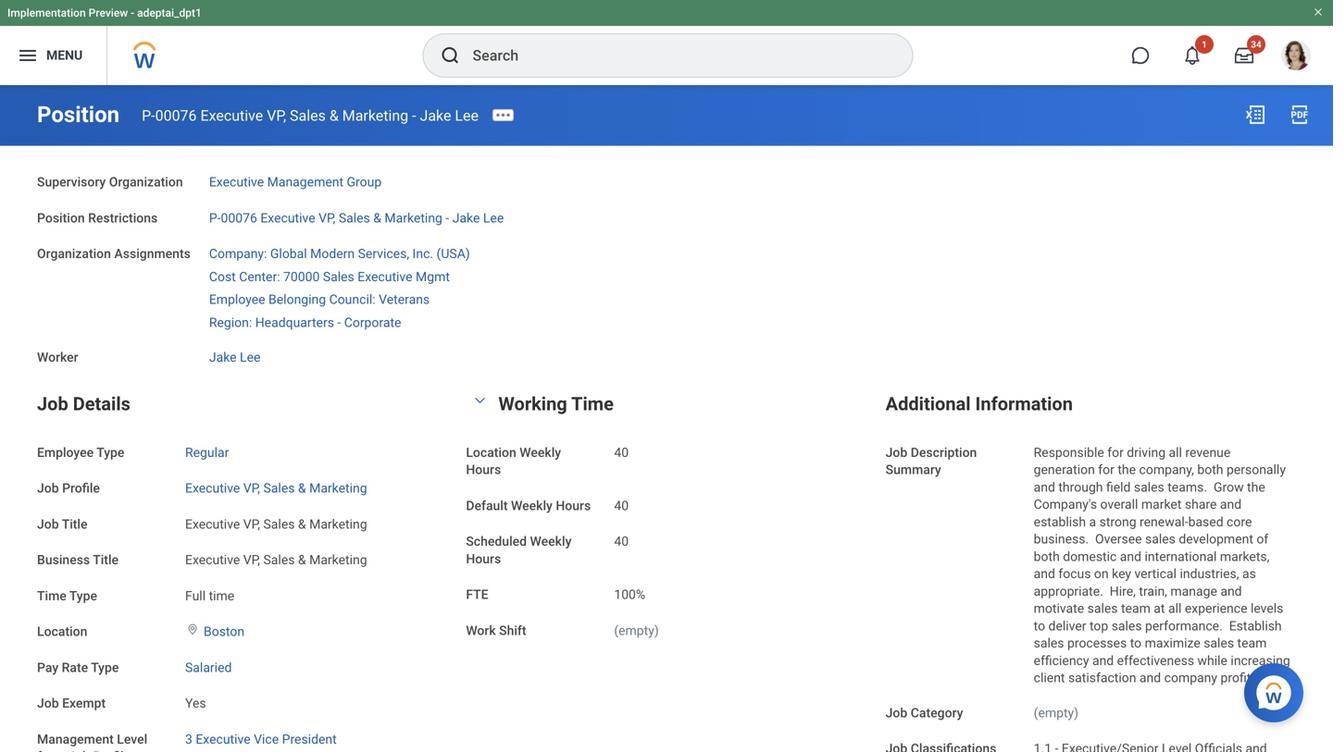 Task type: vqa. For each thing, say whether or not it's contained in the screenshot.
the bottommost P-00076 Executive VP, Sales & Marketing - Jake Lee
yes



Task type: describe. For each thing, give the bounding box(es) containing it.
sales inside items selected list
[[323, 269, 354, 284]]

industries,
[[1180, 567, 1239, 582]]

job title element
[[185, 506, 367, 533]]

Search Workday  search field
[[473, 35, 874, 76]]

responsible for driving all revenue generation for the company, both personally and through field sales teams.  grow the company's overall market share and establish a strong renewal-based core business.  oversee sales development of both domestic and international markets, and focus on key vertical industries, as appropriate.  hire, train, manage and motivate sales team at all experience levels to deliver top sales performance.  establish sales processes to maximize sales team efficiency and effectiveness while increasing client satisfaction and company profitability.
[[1034, 445, 1293, 686]]

1 button
[[1172, 35, 1214, 76]]

hours for default weekly hours
[[556, 498, 591, 514]]

34
[[1251, 39, 1262, 50]]

search image
[[439, 44, 461, 67]]

supervisory
[[37, 175, 106, 190]]

0 vertical spatial p-00076 executive vp, sales & marketing - jake lee
[[142, 107, 479, 124]]

information
[[975, 393, 1073, 415]]

hours for location weekly hours
[[466, 462, 501, 478]]

1 vertical spatial organization
[[37, 246, 111, 262]]

0 vertical spatial p-00076 executive vp, sales & marketing - jake lee link
[[142, 107, 479, 124]]

employee type
[[37, 445, 124, 460]]

additional information button
[[886, 393, 1073, 415]]

default weekly hours element
[[614, 487, 629, 515]]

business title
[[37, 553, 119, 568]]

1 horizontal spatial to
[[1130, 636, 1142, 651]]

type for employee type
[[97, 445, 124, 460]]

1 vertical spatial p-00076 executive vp, sales & marketing - jake lee
[[209, 210, 504, 226]]

1 horizontal spatial the
[[1247, 480, 1265, 495]]

and up appropriate.
[[1034, 567, 1055, 582]]

at
[[1154, 601, 1165, 617]]

boston
[[204, 624, 244, 640]]

job for job profile
[[37, 481, 59, 496]]

menu banner
[[0, 0, 1333, 85]]

company: global modern services, inc. (usa)
[[209, 246, 470, 262]]

business.
[[1034, 532, 1089, 547]]

through
[[1058, 480, 1103, 495]]

& for business title element
[[298, 553, 306, 568]]

key
[[1112, 567, 1131, 582]]

international
[[1145, 549, 1217, 565]]

profile logan mcneil image
[[1281, 41, 1311, 74]]

3 executive vice president
[[185, 732, 337, 747]]

business
[[37, 553, 90, 568]]

job profile
[[37, 481, 100, 496]]

cost center: 70000 sales executive mgmt link
[[209, 265, 450, 284]]

rate
[[62, 660, 88, 676]]

global
[[270, 246, 307, 262]]

close environment banner image
[[1313, 6, 1324, 18]]

category
[[911, 706, 963, 721]]

sales up top
[[1087, 601, 1118, 617]]

market
[[1141, 497, 1182, 512]]

pay
[[37, 660, 58, 676]]

scheduled weekly hours
[[466, 534, 572, 567]]

title for job title
[[62, 517, 88, 532]]

weekly for default
[[511, 498, 553, 514]]

fte
[[466, 587, 488, 603]]

0 horizontal spatial team
[[1121, 601, 1151, 617]]

lee inside jake lee link
[[240, 350, 261, 365]]

shift
[[499, 623, 526, 639]]

as
[[1242, 567, 1256, 582]]

vertical
[[1134, 567, 1177, 582]]

fte element
[[614, 576, 645, 604]]

job for job exempt
[[37, 696, 59, 712]]

position for position restrictions
[[37, 210, 85, 226]]

1 vertical spatial team
[[1237, 636, 1267, 651]]

0 horizontal spatial to
[[1034, 619, 1045, 634]]

time type
[[37, 589, 97, 604]]

sales up efficiency
[[1034, 636, 1064, 651]]

corporate
[[344, 315, 401, 330]]

satisfaction
[[1068, 671, 1136, 686]]

chevron down image
[[469, 394, 491, 407]]

headquarters
[[255, 315, 334, 330]]

mgmt
[[416, 269, 450, 284]]

marketing up inc. on the top
[[385, 210, 442, 226]]

(empty) for job category
[[1034, 706, 1079, 721]]

experience
[[1185, 601, 1247, 617]]

1 vertical spatial p-00076 executive vp, sales & marketing - jake lee link
[[209, 207, 504, 226]]

executive vp, sales & marketing for business title
[[185, 553, 367, 568]]

sales inside "job title" "element"
[[263, 517, 295, 532]]

type for time type
[[69, 589, 97, 604]]

position restrictions
[[37, 210, 158, 226]]

vp, for business title element
[[243, 553, 260, 568]]

default
[[466, 498, 508, 514]]

hire,
[[1110, 584, 1136, 599]]

sales inside business title element
[[263, 553, 295, 568]]

services,
[[358, 246, 409, 262]]

cost
[[209, 269, 236, 284]]

company,
[[1139, 462, 1194, 478]]

region: headquarters - corporate
[[209, 315, 401, 330]]

1 vertical spatial jake
[[452, 210, 480, 226]]

management level from job profile
[[37, 732, 147, 753]]

cost center: 70000 sales executive mgmt
[[209, 269, 450, 284]]

menu button
[[0, 26, 107, 85]]

job for job title
[[37, 517, 59, 532]]

increasing
[[1231, 653, 1290, 669]]

job details
[[37, 393, 130, 415]]

deliver
[[1048, 619, 1086, 634]]

executive inside "job title" "element"
[[185, 517, 240, 532]]

of
[[1257, 532, 1268, 547]]

sales up "job title" "element"
[[263, 481, 295, 496]]

0 vertical spatial management
[[267, 175, 343, 190]]

marketing for executive vp, sales & marketing link
[[309, 481, 367, 496]]

& up executive management group link
[[329, 107, 339, 124]]

levels
[[1251, 601, 1283, 617]]

weekly for scheduled
[[530, 534, 572, 549]]

restrictions
[[88, 210, 158, 226]]

core
[[1227, 515, 1252, 530]]

scheduled weekly hours element
[[614, 523, 629, 551]]

0 vertical spatial profile
[[62, 481, 100, 496]]

share
[[1185, 497, 1217, 512]]

00076 for bottom p-00076 executive vp, sales & marketing - jake lee link
[[221, 210, 257, 226]]

based
[[1188, 515, 1223, 530]]

vp, up executive management group link
[[267, 107, 286, 124]]

management inside management level from job profile
[[37, 732, 114, 747]]

assignments
[[114, 246, 191, 262]]

location weekly hours element
[[614, 434, 629, 462]]

center:
[[239, 269, 280, 284]]

and up the key at the bottom right
[[1120, 549, 1141, 565]]

notifications large image
[[1183, 46, 1202, 65]]

domestic
[[1063, 549, 1117, 565]]

on
[[1094, 567, 1109, 582]]

lee for the top p-00076 executive vp, sales & marketing - jake lee link
[[455, 107, 479, 124]]

job details button
[[37, 393, 130, 415]]

full
[[185, 589, 206, 604]]

time inside job details group
[[37, 589, 66, 604]]

maximize
[[1145, 636, 1200, 651]]

strong
[[1099, 515, 1136, 530]]

title for business title
[[93, 553, 119, 568]]

40 for scheduled weekly hours
[[614, 534, 629, 549]]

personally
[[1227, 462, 1286, 478]]

1 executive vp, sales & marketing from the top
[[185, 481, 367, 496]]

1 vertical spatial all
[[1168, 601, 1182, 617]]

appropriate.
[[1034, 584, 1103, 599]]

additional
[[886, 393, 971, 415]]

sales up the 'company: global modern services, inc. (usa)' link
[[339, 210, 370, 226]]

40 for location weekly hours
[[614, 445, 629, 460]]

& for "job title" "element"
[[298, 517, 306, 532]]

70000
[[283, 269, 320, 284]]

work
[[466, 623, 496, 639]]

and down effectiveness
[[1140, 671, 1161, 686]]

employee belonging council: veterans link
[[209, 288, 430, 307]]

adeptai_dpt1
[[137, 6, 202, 19]]

pay rate type
[[37, 660, 119, 676]]

exempt
[[62, 696, 106, 712]]

& for executive vp, sales & marketing link
[[298, 481, 306, 496]]



Task type: locate. For each thing, give the bounding box(es) containing it.
&
[[329, 107, 339, 124], [373, 210, 381, 226], [298, 481, 306, 496], [298, 517, 306, 532], [298, 553, 306, 568]]

to down motivate
[[1034, 619, 1045, 634]]

job right from
[[68, 749, 90, 753]]

0 vertical spatial p-
[[142, 107, 155, 124]]

view printable version (pdf) image
[[1289, 104, 1311, 126]]

1 vertical spatial p-
[[209, 210, 221, 226]]

scheduled
[[466, 534, 527, 549]]

type down business title
[[69, 589, 97, 604]]

& down "job title" "element"
[[298, 553, 306, 568]]

p-00076 executive vp, sales & marketing - jake lee down group
[[209, 210, 504, 226]]

teams.
[[1168, 480, 1207, 495]]

job up summary
[[886, 445, 907, 460]]

p-00076 executive vp, sales & marketing - jake lee up executive management group link
[[142, 107, 479, 124]]

0 vertical spatial for
[[1107, 445, 1124, 460]]

1 vertical spatial (empty)
[[1034, 706, 1079, 721]]

employee inside items selected list
[[209, 292, 265, 307]]

100%
[[614, 587, 645, 603]]

job for job category
[[886, 706, 907, 721]]

executive vp, sales & marketing down "job title" "element"
[[185, 553, 367, 568]]

title up business title
[[62, 517, 88, 532]]

development
[[1179, 532, 1253, 547]]

1 horizontal spatial title
[[93, 553, 119, 568]]

& inside p-00076 executive vp, sales & marketing - jake lee link
[[373, 210, 381, 226]]

1 vertical spatial management
[[37, 732, 114, 747]]

40 for default weekly hours
[[614, 498, 629, 514]]

& inside executive vp, sales & marketing link
[[298, 481, 306, 496]]

1 horizontal spatial 00076
[[221, 210, 257, 226]]

location inside "location weekly hours"
[[466, 445, 516, 460]]

weekly inside scheduled weekly hours
[[530, 534, 572, 549]]

0 horizontal spatial lee
[[240, 350, 261, 365]]

location down chevron down image at the bottom
[[466, 445, 516, 460]]

vp, for executive vp, sales & marketing link
[[243, 481, 260, 496]]

1 vertical spatial lee
[[483, 210, 504, 226]]

team down hire,
[[1121, 601, 1151, 617]]

2 vertical spatial hours
[[466, 552, 501, 567]]

sales up business title element
[[263, 517, 295, 532]]

& inside business title element
[[298, 553, 306, 568]]

job inside job description summary
[[886, 445, 907, 460]]

2 vertical spatial lee
[[240, 350, 261, 365]]

0 vertical spatial lee
[[455, 107, 479, 124]]

2 40 from the top
[[614, 498, 629, 514]]

job
[[37, 393, 68, 415], [886, 445, 907, 460], [37, 481, 59, 496], [37, 517, 59, 532], [37, 696, 59, 712], [886, 706, 907, 721], [68, 749, 90, 753]]

0 vertical spatial employee
[[209, 292, 265, 307]]

implementation preview -   adeptai_dpt1
[[7, 6, 202, 19]]

(empty) down the client
[[1034, 706, 1079, 721]]

client
[[1034, 671, 1065, 686]]

1 horizontal spatial p-
[[209, 210, 221, 226]]

processes
[[1067, 636, 1127, 651]]

hours inside "location weekly hours"
[[466, 462, 501, 478]]

0 vertical spatial the
[[1118, 462, 1136, 478]]

train,
[[1139, 584, 1167, 599]]

vp,
[[267, 107, 286, 124], [319, 210, 335, 226], [243, 481, 260, 496], [243, 517, 260, 532], [243, 553, 260, 568]]

employee
[[209, 292, 265, 307], [37, 445, 94, 460]]

executive vp, sales & marketing up business title element
[[185, 517, 367, 532]]

profile down the employee type
[[62, 481, 100, 496]]

0 vertical spatial location
[[466, 445, 516, 460]]

both down revenue
[[1197, 462, 1223, 478]]

job up business
[[37, 517, 59, 532]]

1 vertical spatial to
[[1130, 636, 1142, 651]]

1 vertical spatial the
[[1247, 480, 1265, 495]]

position for position
[[37, 101, 119, 128]]

0 horizontal spatial title
[[62, 517, 88, 532]]

overall
[[1100, 497, 1138, 512]]

job left the category
[[886, 706, 907, 721]]

job details group
[[37, 390, 447, 753]]

hours up default
[[466, 462, 501, 478]]

job for job details
[[37, 393, 68, 415]]

team
[[1121, 601, 1151, 617], [1237, 636, 1267, 651]]

position down supervisory
[[37, 210, 85, 226]]

description
[[911, 445, 977, 460]]

1 position from the top
[[37, 101, 119, 128]]

menu
[[46, 48, 83, 63]]

00076
[[155, 107, 197, 124], [221, 210, 257, 226]]

1 vertical spatial title
[[93, 553, 119, 568]]

2 vertical spatial 40
[[614, 534, 629, 549]]

& inside "job title" "element"
[[298, 517, 306, 532]]

weekly right default
[[511, 498, 553, 514]]

job up job title
[[37, 481, 59, 496]]

hours down scheduled
[[466, 552, 501, 567]]

40 up default weekly hours element
[[614, 445, 629, 460]]

vp, inside business title element
[[243, 553, 260, 568]]

management left group
[[267, 175, 343, 190]]

both
[[1197, 462, 1223, 478], [1034, 549, 1060, 565]]

the down personally
[[1247, 480, 1265, 495]]

all
[[1169, 445, 1182, 460], [1168, 601, 1182, 617]]

employee for employee belonging council: veterans
[[209, 292, 265, 307]]

the
[[1118, 462, 1136, 478], [1247, 480, 1265, 495]]

type down details
[[97, 445, 124, 460]]

0 vertical spatial team
[[1121, 601, 1151, 617]]

regular link
[[185, 441, 229, 460]]

job inside management level from job profile
[[68, 749, 90, 753]]

top
[[1090, 619, 1108, 634]]

40 down default weekly hours element
[[614, 534, 629, 549]]

business title element
[[185, 542, 367, 569]]

executive vp, sales & marketing for job title
[[185, 517, 367, 532]]

1 vertical spatial hours
[[556, 498, 591, 514]]

to up effectiveness
[[1130, 636, 1142, 651]]

vp, down "job title" "element"
[[243, 553, 260, 568]]

jake up (usa)
[[452, 210, 480, 226]]

3 40 from the top
[[614, 534, 629, 549]]

- inside menu banner
[[131, 6, 134, 19]]

location down time type
[[37, 624, 87, 640]]

and down grow
[[1220, 497, 1242, 512]]

job down pay
[[37, 696, 59, 712]]

& up services,
[[373, 210, 381, 226]]

regular
[[185, 445, 229, 460]]

0 horizontal spatial 00076
[[155, 107, 197, 124]]

from
[[37, 749, 65, 753]]

marketing up "job title" "element"
[[309, 481, 367, 496]]

supervisory organization
[[37, 175, 183, 190]]

company's
[[1034, 497, 1097, 512]]

additional information
[[886, 393, 1073, 415]]

executive inside items selected list
[[358, 269, 412, 284]]

jake down 'search' icon
[[420, 107, 451, 124]]

1 vertical spatial position
[[37, 210, 85, 226]]

vp, for "job title" "element"
[[243, 517, 260, 532]]

full time element
[[185, 585, 234, 604]]

employee up region:
[[209, 292, 265, 307]]

3
[[185, 732, 192, 747]]

organization down the position restrictions
[[37, 246, 111, 262]]

marketing inside "job title" "element"
[[309, 517, 367, 532]]

2 vertical spatial executive vp, sales & marketing
[[185, 553, 367, 568]]

for up field
[[1098, 462, 1114, 478]]

1 horizontal spatial lee
[[455, 107, 479, 124]]

1 horizontal spatial both
[[1197, 462, 1223, 478]]

weekly for location
[[520, 445, 561, 460]]

p-00076 executive vp, sales & marketing - jake lee link up executive management group link
[[142, 107, 479, 124]]

employee inside job details group
[[37, 445, 94, 460]]

belonging
[[269, 292, 326, 307]]

hours for scheduled weekly hours
[[466, 552, 501, 567]]

vp, up "job title" "element"
[[243, 481, 260, 496]]

a
[[1089, 515, 1096, 530]]

1 vertical spatial both
[[1034, 549, 1060, 565]]

modern
[[310, 246, 355, 262]]

0 horizontal spatial employee
[[37, 445, 94, 460]]

- inside items selected list
[[337, 315, 341, 330]]

and up "satisfaction"
[[1092, 653, 1114, 669]]

p- up supervisory organization
[[142, 107, 155, 124]]

region: headquarters - corporate link
[[209, 311, 401, 330]]

additional information group
[[886, 390, 1296, 753]]

1.1 - executive/senior level officials and managers (united states eeo-1-united states of america) element
[[1034, 738, 1267, 753]]

0 vertical spatial hours
[[466, 462, 501, 478]]

renewal-
[[1140, 515, 1188, 530]]

p-00076 executive vp, sales & marketing - jake lee link down group
[[209, 207, 504, 226]]

1 vertical spatial location
[[37, 624, 87, 640]]

company
[[1164, 671, 1217, 686]]

for left driving
[[1107, 445, 1124, 460]]

all right at at the right of page
[[1168, 601, 1182, 617]]

(empty) inside additional information 'group'
[[1034, 706, 1079, 721]]

(empty) down 100%
[[614, 623, 659, 639]]

1
[[1202, 39, 1207, 50]]

sales up executive management group link
[[290, 107, 326, 124]]

items selected list
[[209, 243, 500, 331]]

position main content
[[0, 85, 1333, 753]]

0 vertical spatial weekly
[[520, 445, 561, 460]]

0 vertical spatial executive vp, sales & marketing
[[185, 481, 367, 496]]

00076 for the top p-00076 executive vp, sales & marketing - jake lee link
[[155, 107, 197, 124]]

(empty) inside working time group
[[614, 623, 659, 639]]

job exempt
[[37, 696, 106, 712]]

vp, up business title element
[[243, 517, 260, 532]]

weekly inside "location weekly hours"
[[520, 445, 561, 460]]

details
[[73, 393, 130, 415]]

oversee
[[1095, 532, 1142, 547]]

and down generation
[[1034, 480, 1055, 495]]

marketing for "job title" "element"
[[309, 517, 367, 532]]

and up experience
[[1220, 584, 1242, 599]]

& up "job title" "element"
[[298, 481, 306, 496]]

yes
[[185, 696, 206, 712]]

salaried
[[185, 660, 232, 676]]

work shift
[[466, 623, 526, 639]]

marketing
[[342, 107, 408, 124], [385, 210, 442, 226], [309, 481, 367, 496], [309, 517, 367, 532], [309, 553, 367, 568]]

profile inside management level from job profile
[[93, 749, 131, 753]]

p-00076 executive vp, sales & marketing - jake lee
[[142, 107, 479, 124], [209, 210, 504, 226]]

executive vp, sales & marketing link
[[185, 477, 367, 496]]

position down menu
[[37, 101, 119, 128]]

both down business.
[[1034, 549, 1060, 565]]

president
[[282, 732, 337, 747]]

0 horizontal spatial p-
[[142, 107, 155, 124]]

2 vertical spatial type
[[91, 660, 119, 676]]

jake
[[420, 107, 451, 124], [452, 210, 480, 226], [209, 350, 237, 365]]

1 horizontal spatial jake
[[420, 107, 451, 124]]

0 vertical spatial to
[[1034, 619, 1045, 634]]

2 executive vp, sales & marketing from the top
[[185, 517, 367, 532]]

effectiveness
[[1117, 653, 1194, 669]]

sales down "job title" "element"
[[263, 553, 295, 568]]

0 vertical spatial all
[[1169, 445, 1182, 460]]

revenue
[[1185, 445, 1231, 460]]

council:
[[329, 292, 376, 307]]

employee up job profile on the left bottom of the page
[[37, 445, 94, 460]]

sales up while
[[1204, 636, 1234, 651]]

executive management group
[[209, 175, 382, 190]]

0 vertical spatial 00076
[[155, 107, 197, 124]]

0 horizontal spatial time
[[37, 589, 66, 604]]

team down establish
[[1237, 636, 1267, 651]]

marketing down "job title" "element"
[[309, 553, 367, 568]]

justify image
[[17, 44, 39, 67]]

1 horizontal spatial location
[[466, 445, 516, 460]]

profile down level
[[93, 749, 131, 753]]

executive vp, sales & marketing up "job title" "element"
[[185, 481, 367, 496]]

0 horizontal spatial both
[[1034, 549, 1060, 565]]

0 vertical spatial (empty)
[[614, 623, 659, 639]]

40
[[614, 445, 629, 460], [614, 498, 629, 514], [614, 534, 629, 549]]

0 vertical spatial organization
[[109, 175, 183, 190]]

jake down region:
[[209, 350, 237, 365]]

performance.
[[1145, 619, 1223, 634]]

default weekly hours
[[466, 498, 591, 514]]

time down business
[[37, 589, 66, 604]]

0 vertical spatial jake
[[420, 107, 451, 124]]

time right working
[[571, 393, 614, 415]]

motivate
[[1034, 601, 1084, 617]]

responsible
[[1034, 445, 1104, 460]]

1 vertical spatial profile
[[93, 749, 131, 753]]

lee for bottom p-00076 executive vp, sales & marketing - jake lee link
[[483, 210, 504, 226]]

location image
[[185, 624, 200, 637]]

location for location
[[37, 624, 87, 640]]

generation
[[1034, 462, 1095, 478]]

working time group
[[466, 390, 867, 641]]

job title
[[37, 517, 88, 532]]

1 vertical spatial employee
[[37, 445, 94, 460]]

inbox large image
[[1235, 46, 1253, 65]]

weekly down the default weekly hours
[[530, 534, 572, 549]]

the up field
[[1118, 462, 1136, 478]]

vp, up the 'company: global modern services, inc. (usa)' link
[[319, 210, 335, 226]]

job category
[[886, 706, 963, 721]]

sales right top
[[1112, 619, 1142, 634]]

implementation
[[7, 6, 86, 19]]

2 position from the top
[[37, 210, 85, 226]]

1 horizontal spatial management
[[267, 175, 343, 190]]

0 vertical spatial position
[[37, 101, 119, 128]]

0 horizontal spatial (empty)
[[614, 623, 659, 639]]

job down worker
[[37, 393, 68, 415]]

job for job description summary
[[886, 445, 907, 460]]

management up from
[[37, 732, 114, 747]]

sales
[[1134, 480, 1164, 495], [1145, 532, 1176, 547], [1087, 601, 1118, 617], [1112, 619, 1142, 634], [1034, 636, 1064, 651], [1204, 636, 1234, 651]]

1 vertical spatial time
[[37, 589, 66, 604]]

marketing up business title element
[[309, 517, 367, 532]]

region:
[[209, 315, 252, 330]]

sales down company: global modern services, inc. (usa) on the left of page
[[323, 269, 354, 284]]

vp, inside "job title" "element"
[[243, 517, 260, 532]]

executive inside business title element
[[185, 553, 240, 568]]

company: global modern services, inc. (usa) link
[[209, 243, 470, 262]]

1 vertical spatial type
[[69, 589, 97, 604]]

1 horizontal spatial employee
[[209, 292, 265, 307]]

hours left default weekly hours element
[[556, 498, 591, 514]]

employee for employee type
[[37, 445, 94, 460]]

location inside job details group
[[37, 624, 87, 640]]

1 vertical spatial for
[[1098, 462, 1114, 478]]

jake lee
[[209, 350, 261, 365]]

full time
[[185, 589, 234, 604]]

lee inside p-00076 executive vp, sales & marketing - jake lee link
[[483, 210, 504, 226]]

type right rate on the left bottom of the page
[[91, 660, 119, 676]]

marketing up group
[[342, 107, 408, 124]]

field
[[1106, 480, 1131, 495]]

marketing inside business title element
[[309, 553, 367, 568]]

export to excel image
[[1244, 104, 1266, 126]]

1 vertical spatial executive vp, sales & marketing
[[185, 517, 367, 532]]

jake lee link
[[209, 346, 261, 365]]

all up "company,"
[[1169, 445, 1182, 460]]

sales up market
[[1134, 480, 1164, 495]]

3 executive vp, sales & marketing from the top
[[185, 553, 367, 568]]

2 vertical spatial jake
[[209, 350, 237, 365]]

1 horizontal spatial team
[[1237, 636, 1267, 651]]

1 vertical spatial 00076
[[221, 210, 257, 226]]

2 horizontal spatial jake
[[452, 210, 480, 226]]

executive
[[200, 107, 263, 124], [209, 175, 264, 190], [260, 210, 315, 226], [358, 269, 412, 284], [185, 481, 240, 496], [185, 517, 240, 532], [185, 553, 240, 568], [196, 732, 251, 747]]

establish
[[1034, 515, 1086, 530]]

0 vertical spatial type
[[97, 445, 124, 460]]

0 vertical spatial both
[[1197, 462, 1223, 478]]

marketing for business title element
[[309, 553, 367, 568]]

(empty) for work shift
[[614, 623, 659, 639]]

1 vertical spatial weekly
[[511, 498, 553, 514]]

1 vertical spatial 40
[[614, 498, 629, 514]]

type
[[97, 445, 124, 460], [69, 589, 97, 604], [91, 660, 119, 676]]

0 horizontal spatial the
[[1118, 462, 1136, 478]]

weekly down working
[[520, 445, 561, 460]]

0 horizontal spatial location
[[37, 624, 87, 640]]

0 horizontal spatial management
[[37, 732, 114, 747]]

sales down "renewal-"
[[1145, 532, 1176, 547]]

for
[[1107, 445, 1124, 460], [1098, 462, 1114, 478]]

hours inside scheduled weekly hours
[[466, 552, 501, 567]]

0 horizontal spatial jake
[[209, 350, 237, 365]]

location for location weekly hours
[[466, 445, 516, 460]]

0 vertical spatial title
[[62, 517, 88, 532]]

1 40 from the top
[[614, 445, 629, 460]]

1 horizontal spatial (empty)
[[1034, 706, 1079, 721]]

p- up company:
[[209, 210, 221, 226]]

focus
[[1058, 567, 1091, 582]]

& up business title element
[[298, 517, 306, 532]]

2 horizontal spatial lee
[[483, 210, 504, 226]]

34 button
[[1224, 35, 1265, 76]]

preview
[[89, 6, 128, 19]]

0 vertical spatial 40
[[614, 445, 629, 460]]

0 vertical spatial time
[[571, 393, 614, 415]]

1 horizontal spatial time
[[571, 393, 614, 415]]

2 vertical spatial weekly
[[530, 534, 572, 549]]

location weekly hours
[[466, 445, 561, 478]]

job exempt element
[[185, 685, 206, 713]]

40 up the scheduled weekly hours element
[[614, 498, 629, 514]]

time inside group
[[571, 393, 614, 415]]

organization assignments
[[37, 246, 191, 262]]

organization up restrictions
[[109, 175, 183, 190]]

title right business
[[93, 553, 119, 568]]



